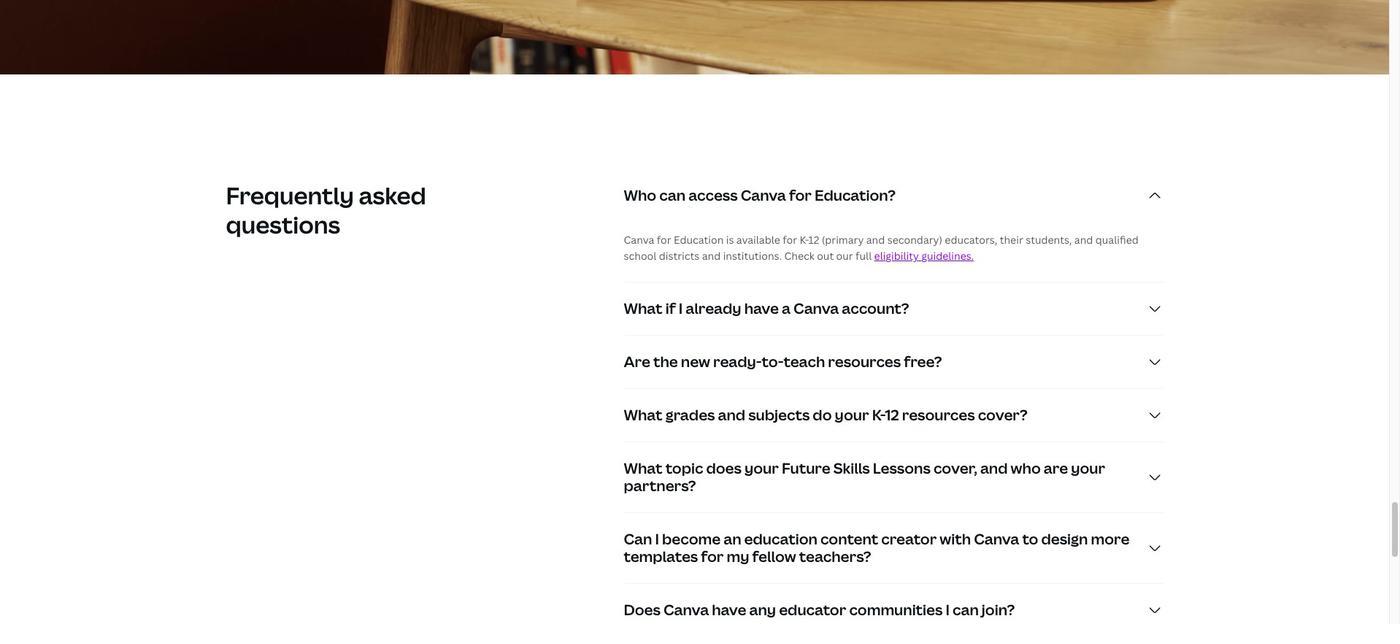 Task type: locate. For each thing, give the bounding box(es) containing it.
guidelines.
[[922, 249, 974, 263]]

and right grades
[[718, 406, 746, 425]]

canva up available
[[741, 186, 786, 206]]

k- inside dropdown button
[[872, 406, 885, 425]]

education
[[674, 233, 724, 247]]

canva right a
[[794, 299, 839, 319]]

can inside dropdown button
[[953, 601, 979, 620]]

and down education in the top of the page
[[702, 249, 721, 263]]

1 horizontal spatial resources
[[902, 406, 975, 425]]

school
[[624, 249, 657, 263]]

for
[[789, 186, 812, 206], [657, 233, 671, 247], [783, 233, 797, 247], [701, 547, 724, 567]]

what for what topic does your future skills lessons cover, and who are your partners?
[[624, 459, 663, 479]]

resources
[[828, 352, 901, 372], [902, 406, 975, 425]]

1 vertical spatial can
[[953, 601, 979, 620]]

what if i already have a canva account?
[[624, 299, 909, 319]]

2 horizontal spatial i
[[946, 601, 950, 620]]

1 horizontal spatial can
[[953, 601, 979, 620]]

0 vertical spatial have
[[745, 299, 779, 319]]

and inside what topic does your future skills lessons cover, and who are your partners?
[[980, 459, 1008, 479]]

your right do
[[835, 406, 869, 425]]

resources down the free?
[[902, 406, 975, 425]]

0 vertical spatial can
[[660, 186, 686, 206]]

canva inside dropdown button
[[794, 299, 839, 319]]

creator
[[881, 530, 937, 549]]

have left any
[[712, 601, 747, 620]]

0 horizontal spatial k-
[[800, 233, 808, 247]]

i right if
[[679, 299, 683, 319]]

institutions.
[[723, 249, 782, 263]]

become
[[662, 530, 721, 549]]

what left topic
[[624, 459, 663, 479]]

k- inside canva for education is available for k-12 (primary and secondary) educators, their students, and qualified school districts and institutions. check out our full
[[800, 233, 808, 247]]

and
[[866, 233, 885, 247], [1075, 233, 1093, 247], [702, 249, 721, 263], [718, 406, 746, 425], [980, 459, 1008, 479]]

account?
[[842, 299, 909, 319]]

teachers?
[[799, 547, 871, 567]]

0 horizontal spatial can
[[660, 186, 686, 206]]

k- for for
[[800, 233, 808, 247]]

educators,
[[945, 233, 998, 247]]

1 horizontal spatial your
[[835, 406, 869, 425]]

1 vertical spatial 12
[[885, 406, 899, 425]]

2 vertical spatial i
[[946, 601, 950, 620]]

3 what from the top
[[624, 459, 663, 479]]

what if i already have a canva account? button
[[624, 283, 1163, 335]]

education?
[[815, 186, 896, 206]]

have inside dropdown button
[[712, 601, 747, 620]]

future
[[782, 459, 831, 479]]

canva
[[741, 186, 786, 206], [624, 233, 654, 247], [794, 299, 839, 319], [974, 530, 1020, 549], [664, 601, 709, 620]]

new
[[681, 352, 710, 372]]

can left join?
[[953, 601, 979, 620]]

the
[[653, 352, 678, 372]]

0 horizontal spatial i
[[655, 530, 659, 549]]

what
[[624, 299, 663, 319], [624, 406, 663, 425], [624, 459, 663, 479]]

have left a
[[745, 299, 779, 319]]

12 inside dropdown button
[[885, 406, 899, 425]]

can
[[624, 530, 652, 549]]

i inside can i become an education content creator with canva to design more templates for my fellow teachers?
[[655, 530, 659, 549]]

is
[[726, 233, 734, 247]]

k-
[[800, 233, 808, 247], [872, 406, 885, 425]]

canva inside can i become an education content creator with canva to design more templates for my fellow teachers?
[[974, 530, 1020, 549]]

who can access canva for education?
[[624, 186, 896, 206]]

templates
[[624, 547, 698, 567]]

full
[[856, 249, 872, 263]]

i right can
[[655, 530, 659, 549]]

and inside what grades and subjects do your k-12 resources cover? dropdown button
[[718, 406, 746, 425]]

does
[[706, 459, 742, 479]]

your right does
[[745, 459, 779, 479]]

eligibility
[[874, 249, 919, 263]]

who
[[1011, 459, 1041, 479]]

0 horizontal spatial 12
[[808, 233, 819, 247]]

resources down account?
[[828, 352, 901, 372]]

have inside dropdown button
[[745, 299, 779, 319]]

1 vertical spatial what
[[624, 406, 663, 425]]

your right are at the right
[[1071, 459, 1106, 479]]

are
[[624, 352, 650, 372]]

2 what from the top
[[624, 406, 663, 425]]

1 horizontal spatial i
[[679, 299, 683, 319]]

who
[[624, 186, 657, 206]]

asked
[[359, 180, 426, 211]]

0 vertical spatial k-
[[800, 233, 808, 247]]

students,
[[1026, 233, 1072, 247]]

skills
[[834, 459, 870, 479]]

access
[[689, 186, 738, 206]]

1 what from the top
[[624, 299, 663, 319]]

my
[[727, 547, 749, 567]]

2 vertical spatial what
[[624, 459, 663, 479]]

i
[[679, 299, 683, 319], [655, 530, 659, 549], [946, 601, 950, 620]]

for left my
[[701, 547, 724, 567]]

canva for education is available for k-12 (primary and secondary) educators, their students, and qualified school districts and institutions. check out our full
[[624, 233, 1139, 263]]

more
[[1091, 530, 1130, 549]]

k- for your
[[872, 406, 885, 425]]

questions
[[226, 209, 340, 241]]

12 up out
[[808, 233, 819, 247]]

0 vertical spatial what
[[624, 299, 663, 319]]

partners?
[[624, 476, 696, 496]]

their
[[1000, 233, 1023, 247]]

and left the who
[[980, 459, 1008, 479]]

k- down 'are the new ready-to-teach resources free?' dropdown button
[[872, 406, 885, 425]]

your
[[835, 406, 869, 425], [745, 459, 779, 479], [1071, 459, 1106, 479]]

1 vertical spatial i
[[655, 530, 659, 549]]

can right who
[[660, 186, 686, 206]]

does canva have any educator communities i can join?
[[624, 601, 1015, 620]]

secondary)
[[888, 233, 943, 247]]

for left the education?
[[789, 186, 812, 206]]

1 horizontal spatial 12
[[885, 406, 899, 425]]

cover,
[[934, 459, 978, 479]]

k- up check
[[800, 233, 808, 247]]

frequently
[[226, 180, 354, 211]]

0 vertical spatial i
[[679, 299, 683, 319]]

what left if
[[624, 299, 663, 319]]

can
[[660, 186, 686, 206], [953, 601, 979, 620]]

(primary
[[822, 233, 864, 247]]

canva inside dropdown button
[[741, 186, 786, 206]]

for up check
[[783, 233, 797, 247]]

i left join?
[[946, 601, 950, 620]]

1 vertical spatial have
[[712, 601, 747, 620]]

for inside can i become an education content creator with canva to design more templates for my fellow teachers?
[[701, 547, 724, 567]]

canva up school on the left top of the page
[[624, 233, 654, 247]]

have
[[745, 299, 779, 319], [712, 601, 747, 620]]

content
[[821, 530, 878, 549]]

what inside what topic does your future skills lessons cover, and who are your partners?
[[624, 459, 663, 479]]

0 vertical spatial resources
[[828, 352, 901, 372]]

12
[[808, 233, 819, 247], [885, 406, 899, 425]]

1 vertical spatial k-
[[872, 406, 885, 425]]

12 inside canva for education is available for k-12 (primary and secondary) educators, their students, and qualified school districts and institutions. check out our full
[[808, 233, 819, 247]]

1 horizontal spatial k-
[[872, 406, 885, 425]]

ready-
[[713, 352, 762, 372]]

does
[[624, 601, 661, 620]]

our
[[836, 249, 853, 263]]

what topic does your future skills lessons cover, and who are your partners?
[[624, 459, 1106, 496]]

canva left to
[[974, 530, 1020, 549]]

0 vertical spatial 12
[[808, 233, 819, 247]]

12 down 'are the new ready-to-teach resources free?' dropdown button
[[885, 406, 899, 425]]

what left grades
[[624, 406, 663, 425]]

already
[[686, 299, 742, 319]]

fellow
[[752, 547, 796, 567]]



Task type: vqa. For each thing, say whether or not it's contained in the screenshot.
Content licenses and using Canva for commercial purposes
no



Task type: describe. For each thing, give the bounding box(es) containing it.
for up districts
[[657, 233, 671, 247]]

design
[[1042, 530, 1088, 549]]

frequently asked questions
[[226, 180, 426, 241]]

a
[[782, 299, 791, 319]]

eligibility guidelines.
[[874, 249, 974, 263]]

communities
[[849, 601, 943, 620]]

what for what grades and subjects do your k-12 resources cover?
[[624, 406, 663, 425]]

to
[[1022, 530, 1039, 549]]

an
[[724, 530, 741, 549]]

what topic does your future skills lessons cover, and who are your partners? button
[[624, 443, 1163, 513]]

with
[[940, 530, 971, 549]]

can i become an education content creator with canva to design more templates for my fellow teachers? button
[[624, 514, 1163, 584]]

lessons
[[873, 459, 931, 479]]

does canva have any educator communities i can join? button
[[624, 584, 1163, 624]]

to-
[[762, 352, 784, 372]]

are the new ready-to-teach resources free?
[[624, 352, 942, 372]]

qualified
[[1096, 233, 1139, 247]]

and up full
[[866, 233, 885, 247]]

are the new ready-to-teach resources free? button
[[624, 336, 1163, 389]]

for inside who can access canva for education? dropdown button
[[789, 186, 812, 206]]

12 for (primary
[[808, 233, 819, 247]]

0 horizontal spatial resources
[[828, 352, 901, 372]]

teach
[[784, 352, 825, 372]]

0 horizontal spatial your
[[745, 459, 779, 479]]

check
[[784, 249, 815, 263]]

1 vertical spatial resources
[[902, 406, 975, 425]]

education
[[744, 530, 818, 549]]

available
[[737, 233, 780, 247]]

educator
[[779, 601, 846, 620]]

what grades and subjects do your k-12 resources cover?
[[624, 406, 1028, 425]]

if
[[666, 299, 676, 319]]

what for what if i already have a canva account?
[[624, 299, 663, 319]]

what grades and subjects do your k-12 resources cover? button
[[624, 390, 1163, 442]]

are
[[1044, 459, 1068, 479]]

canva inside canva for education is available for k-12 (primary and secondary) educators, their students, and qualified school districts and institutions. check out our full
[[624, 233, 654, 247]]

grades
[[666, 406, 715, 425]]

subjects
[[749, 406, 810, 425]]

12 for resources
[[885, 406, 899, 425]]

who can access canva for education? button
[[624, 170, 1163, 222]]

can inside dropdown button
[[660, 186, 686, 206]]

any
[[749, 601, 776, 620]]

2 horizontal spatial your
[[1071, 459, 1106, 479]]

canva right the does
[[664, 601, 709, 620]]

join?
[[982, 601, 1015, 620]]

i inside dropdown button
[[679, 299, 683, 319]]

cover?
[[978, 406, 1028, 425]]

out
[[817, 249, 834, 263]]

free?
[[904, 352, 942, 372]]

districts
[[659, 249, 700, 263]]

eligibility guidelines. link
[[874, 249, 974, 263]]

can i become an education content creator with canva to design more templates for my fellow teachers?
[[624, 530, 1130, 567]]

do
[[813, 406, 832, 425]]

topic
[[666, 459, 703, 479]]

and left the qualified
[[1075, 233, 1093, 247]]



